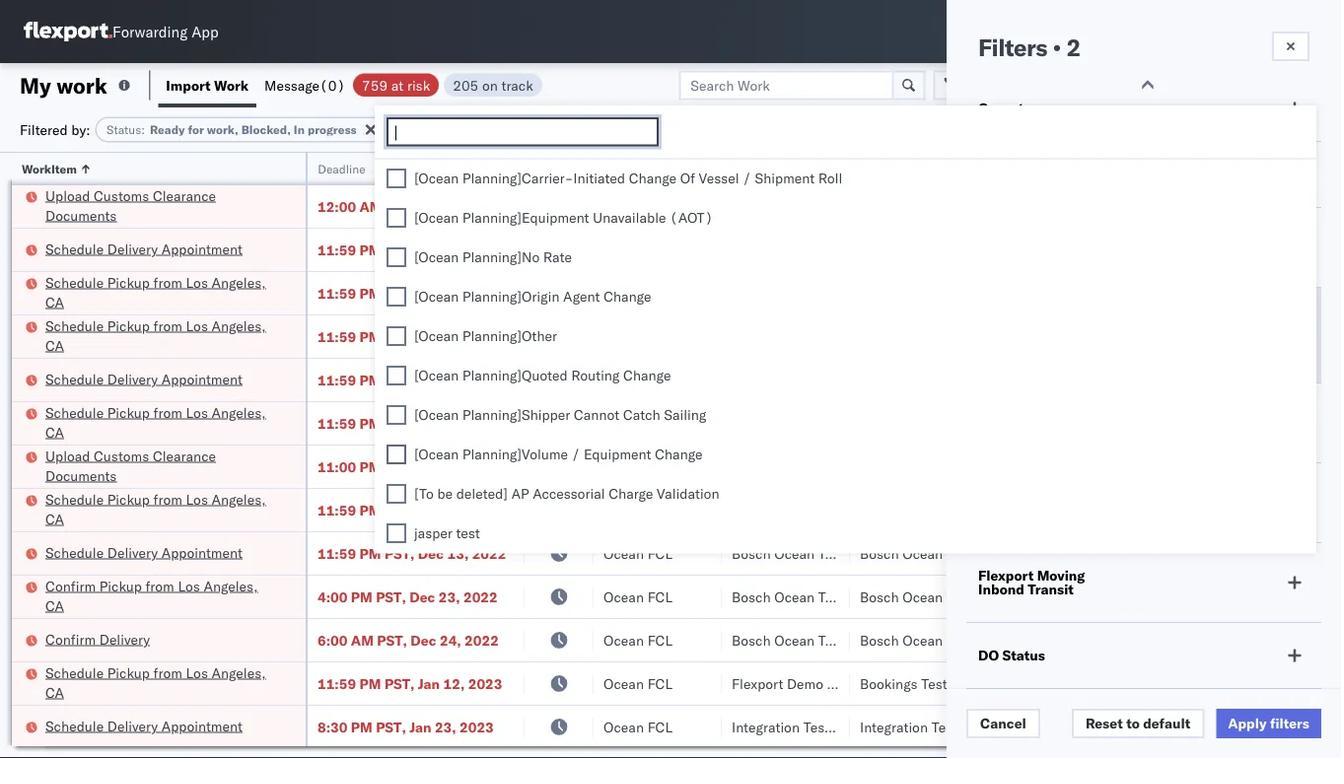Task type: vqa. For each thing, say whether or not it's contained in the screenshot.
1 x 40ft
no



Task type: describe. For each thing, give the bounding box(es) containing it.
status : ready for work, blocked, in progress
[[107, 122, 357, 137]]

4 ocean fcl from the top
[[604, 415, 673, 432]]

lagerfeld
[[1058, 719, 1117, 736]]

4 11:59 from the top
[[318, 371, 356, 389]]

resize handle column header for deadline
[[501, 153, 525, 758]]

client
[[732, 161, 764, 176]]

1 hlx from the top
[[1320, 241, 1341, 258]]

inbond
[[978, 581, 1025, 598]]

agent
[[563, 288, 600, 306]]

fcl for upload customs clearance documents link corresponding to 12:00
[[648, 198, 673, 215]]

4:00
[[318, 588, 348, 606]]

track
[[501, 76, 533, 94]]

(0)
[[320, 76, 345, 94]]

resize handle column header for mode
[[698, 153, 722, 758]]

msdu7304509
[[1215, 675, 1315, 692]]

3 fcl from the top
[[648, 371, 673, 389]]

nov left planning]other at left top
[[419, 328, 445, 345]]

planning]no
[[462, 249, 540, 266]]

1893174
[[1131, 675, 1191, 692]]

nov down the [ocean planning]other
[[419, 371, 445, 389]]

[ocean for [ocean planning]carrier-initiated change of vessel / shipment roll
[[414, 170, 459, 187]]

sailing
[[664, 407, 707, 424]]

1 13, from the top
[[447, 502, 469, 519]]

[ocean for [ocean planning]no rate
[[414, 249, 459, 266]]

[ocean for [ocean planning]quoted routing change
[[414, 367, 459, 385]]

container numbers button
[[1205, 149, 1314, 184]]

4 ceau7522281, hlx from the top
[[1215, 371, 1341, 388]]

2 appointment from the top
[[162, 370, 243, 388]]

import work button
[[158, 63, 256, 108]]

work item type
[[978, 166, 1081, 183]]

2
[[1067, 33, 1081, 62]]

: for snoozed
[[454, 122, 457, 137]]

mode
[[604, 161, 634, 176]]

equipment
[[584, 446, 651, 464]]

reset to default button
[[1072, 709, 1205, 739]]

12:00
[[318, 198, 356, 215]]

4 uet from the top
[[1321, 631, 1341, 648]]

upload customs clearance documents button for 11:00 pm pst, nov 8, 2022
[[45, 446, 280, 488]]

planning]quoted
[[462, 367, 568, 385]]

jasper
[[414, 525, 453, 542]]

schedule pickup from los angeles, ca for fifth schedule pickup from los angeles, ca button from the bottom of the page
[[45, 274, 266, 311]]

filtered
[[20, 121, 68, 138]]

forwarding app
[[112, 22, 219, 41]]

schedule pickup from los angeles, ca for 5th schedule pickup from los angeles, ca button from the top of the page
[[45, 664, 266, 701]]

2 schedule delivery appointment button from the top
[[45, 369, 243, 391]]

5 11:59 from the top
[[318, 415, 356, 432]]

bookings
[[860, 675, 918, 692]]

consignee for bookings test consignee
[[951, 675, 1017, 692]]

7 11:59 from the top
[[318, 545, 356, 562]]

[ocean for [ocean planning]shipper cannot catch sailing
[[414, 407, 459, 424]]

1 schedule delivery appointment button from the top
[[45, 239, 243, 261]]

apply
[[1228, 715, 1267, 732]]

3 lhuu7894563, uet from the top
[[1215, 588, 1341, 605]]

759 at risk
[[362, 76, 430, 94]]

ceau7522281, hlx for 2nd schedule pickup from los angeles, ca button from the top
[[1215, 327, 1341, 345]]

cannot
[[574, 407, 620, 424]]

schedule for 5th schedule pickup from los angeles, ca button from the top of the page
[[45, 664, 104, 682]]

3 uet from the top
[[1321, 588, 1341, 605]]

unavailable
[[593, 210, 666, 227]]

3 schedule pickup from los angeles, ca button from the top
[[45, 403, 280, 444]]

10 ocean fcl from the top
[[604, 675, 673, 692]]

5 ocean fcl from the top
[[604, 458, 673, 475]]

8 ocean fcl from the top
[[604, 588, 673, 606]]

2 lhuu7894563, uet from the top
[[1215, 544, 1341, 562]]

resize handle column header for client name
[[827, 153, 850, 758]]

pm for first schedule delivery appointment button from the bottom of the page
[[351, 719, 373, 736]]

1 4, from the top
[[448, 241, 461, 258]]

schedule pickup from los angeles, ca link for 2nd schedule pickup from los angeles, ca button from the top
[[45, 316, 280, 356]]

schedule for first schedule delivery appointment button from the bottom of the page
[[45, 718, 104, 735]]

23, for dec
[[439, 588, 460, 606]]

pm for upload customs clearance documents button for 11:00 pm pst, nov 8, 2022
[[360, 458, 381, 475]]

ca for fifth schedule pickup from los angeles, ca button from the bottom of the page
[[45, 293, 64, 311]]

0 horizontal spatial /
[[572, 446, 580, 464]]

angeles, for 5th schedule pickup from los angeles, ca button from the top of the page
[[212, 664, 266, 682]]

no
[[462, 122, 478, 137]]

pm for 2nd schedule pickup from los angeles, ca button from the bottom of the page
[[360, 502, 381, 519]]

app
[[191, 22, 219, 41]]

id
[[1083, 161, 1094, 176]]

ceau7522281, hlx for upload customs clearance documents button for 11:00 pm pst, nov 8, 2022
[[1215, 458, 1341, 475]]

filters
[[978, 33, 1048, 62]]

11:59 pm pst, jan 12, 2023
[[318, 675, 502, 692]]

4 hlx from the top
[[1320, 371, 1341, 388]]

205
[[453, 76, 479, 94]]

pickup for 5th schedule pickup from los angeles, ca button from the top of the page
[[107, 664, 150, 682]]

5 ceau7522281, from the top
[[1215, 414, 1316, 432]]

schedule delivery appointment link for first schedule delivery appointment button from the bottom of the page
[[45, 717, 243, 736]]

schedule pickup from los angeles, ca link for 3rd schedule pickup from los angeles, ca button from the top
[[45, 403, 280, 442]]

ceau7522281, hlx for 3rd schedule pickup from los angeles, ca button from the top
[[1215, 414, 1341, 432]]

operator
[[978, 100, 1038, 117]]

forwarding
[[112, 22, 188, 41]]

schedule delivery appointment for schedule delivery appointment link associated with second schedule delivery appointment button
[[45, 370, 243, 388]]

my
[[20, 72, 51, 99]]

to
[[1127, 715, 1140, 732]]

8,
[[447, 458, 460, 475]]

3 ceau7522281, from the top
[[1215, 327, 1316, 345]]

flex- for 2130387
[[1089, 719, 1131, 736]]

1 appointment from the top
[[162, 240, 243, 257]]

1 uet from the top
[[1321, 501, 1341, 518]]

snoozed : no
[[408, 122, 478, 137]]

confirm pickup from los angeles, ca button
[[45, 576, 280, 618]]

Search Shipments (/) text field
[[964, 17, 1154, 46]]

flex-2130387
[[1089, 719, 1191, 736]]

import
[[166, 76, 211, 94]]

pickup for 2nd schedule pickup from los angeles, ca button from the bottom of the page
[[107, 491, 150, 508]]

gvcu5265864
[[1215, 718, 1312, 735]]

in
[[294, 122, 305, 137]]

delivery for first schedule delivery appointment button from the bottom of the page
[[107, 718, 158, 735]]

delivery for second schedule delivery appointment button from the bottom of the page
[[107, 544, 158, 561]]

8 11:59 from the top
[[318, 675, 356, 692]]

1 horizontal spatial /
[[743, 170, 751, 187]]

os button
[[1272, 9, 1318, 54]]

19,
[[450, 198, 471, 215]]

import work
[[166, 76, 249, 94]]

blocked,
[[241, 122, 291, 137]]

2 ceau7522281, from the top
[[1215, 284, 1316, 301]]

ca for 5th schedule pickup from los angeles, ca button from the top of the page
[[45, 684, 64, 701]]

6:00 am pst, dec 24, 2022
[[318, 632, 499, 649]]

upload for 11:00 pm pst, nov 8, 2022
[[45, 447, 90, 465]]

3 4, from the top
[[448, 328, 461, 345]]

4 appointment from the top
[[162, 718, 243, 735]]

1 horizontal spatial status
[[1003, 647, 1045, 664]]

[ocean planning]quoted routing change
[[414, 367, 671, 385]]

•
[[1053, 33, 1061, 62]]

8:30 pm pst, jan 23, 2023
[[318, 719, 494, 736]]

angeles, for confirm pickup from los angeles, ca button
[[204, 577, 258, 595]]

pdt, for 3rd schedule pickup from los angeles, ca button from the top
[[385, 415, 416, 432]]

2 uet from the top
[[1321, 544, 1341, 562]]

6 11:59 from the top
[[318, 502, 356, 519]]

pst, for 2nd schedule pickup from los angeles, ca button from the bottom of the page
[[385, 502, 415, 519]]

los for 2nd schedule pickup from los angeles, ca button from the bottom of the page
[[186, 491, 208, 508]]

1 ceau7522281, hlx from the top
[[1215, 241, 1341, 258]]

container
[[1215, 153, 1268, 168]]

3 schedule delivery appointment button from the top
[[45, 543, 243, 565]]

los for 5th schedule pickup from los angeles, ca button from the top of the page
[[186, 664, 208, 682]]

change for initiated
[[629, 170, 677, 187]]

2 schedule pickup from los angeles, ca button from the top
[[45, 316, 280, 358]]

schedule delivery appointment link for second schedule delivery appointment button from the bottom of the page
[[45, 543, 243, 563]]

documents for 11:00 pm pst, nov 8, 2022
[[45, 467, 117, 484]]

work
[[56, 72, 107, 99]]

3 hlx from the top
[[1320, 327, 1341, 345]]

consignee button
[[850, 157, 1028, 177]]

filtered by:
[[20, 121, 90, 138]]

4 ceau7522281, from the top
[[1215, 371, 1316, 388]]

205 on track
[[453, 76, 533, 94]]

pst, down 4:00 pm pst, dec 23, 2022
[[377, 632, 407, 649]]

2 13, from the top
[[447, 545, 469, 562]]

am for pst,
[[351, 632, 374, 649]]

nov left 8,
[[418, 458, 444, 475]]

delivery for second schedule delivery appointment button
[[107, 370, 158, 388]]

4 schedule delivery appointment button from the top
[[45, 717, 243, 738]]

[ocean planning]no rate
[[414, 249, 572, 266]]

planning]carrier-
[[462, 170, 573, 187]]

planning]shipper
[[462, 407, 570, 424]]

schedule for second schedule delivery appointment button
[[45, 370, 104, 388]]

1 lhuu7894563, uet from the top
[[1215, 501, 1341, 518]]

4 schedule pickup from los angeles, ca button from the top
[[45, 490, 280, 531]]

deadline
[[318, 161, 365, 176]]

6 hlx from the top
[[1320, 458, 1341, 475]]

3 11:59 from the top
[[318, 328, 356, 345]]

los for 3rd schedule pickup from los angeles, ca button from the top
[[186, 404, 208, 421]]

6 ceau7522281, from the top
[[1215, 458, 1316, 475]]

2 lhuu7894563, from the top
[[1215, 544, 1317, 562]]

schedule pickup from los angeles, ca link for fifth schedule pickup from los angeles, ca button from the bottom of the page
[[45, 273, 280, 312]]

ceau7522281, hlx for fifth schedule pickup from los angeles, ca button from the bottom of the page
[[1215, 284, 1341, 301]]

ca for 2nd schedule pickup from los angeles, ca button from the bottom of the page
[[45, 510, 64, 528]]

2 ocean fcl from the top
[[604, 285, 673, 302]]

pst, for upload customs clearance documents button for 11:00 pm pst, nov 8, 2022
[[385, 458, 415, 475]]

11 ocean fcl from the top
[[604, 719, 673, 736]]

8:30
[[318, 719, 348, 736]]

confirm pickup from los angeles, ca link
[[45, 576, 280, 616]]

[ocean planning]shipper cannot catch sailing
[[414, 407, 707, 424]]

schedule delivery appointment for schedule delivery appointment link related to second schedule delivery appointment button from the bottom of the page
[[45, 544, 243, 561]]

schedule delivery appointment link for first schedule delivery appointment button
[[45, 239, 243, 259]]

upload for 12:00 am pdt, aug 19, 2022
[[45, 187, 90, 204]]

pm for 5th schedule pickup from los angeles, ca button from the top of the page
[[360, 675, 381, 692]]

clearance for 11:00 pm pst, nov 8, 2022
[[153, 447, 216, 465]]

reset
[[1086, 715, 1123, 732]]

from for schedule pickup from los angeles, ca link related to 3rd schedule pickup from los angeles, ca button from the top
[[153, 404, 182, 421]]

3 appointment from the top
[[162, 544, 243, 561]]

rate
[[543, 249, 572, 266]]

confirm pickup from los angeles, ca
[[45, 577, 258, 614]]

flexport demo consignee
[[732, 675, 893, 692]]

4 lhuu7894563, uet from the top
[[1215, 631, 1341, 648]]

: for status
[[141, 122, 145, 137]]

flex-1889466
[[1089, 545, 1191, 562]]

flexport for flexport moving inbond transit
[[978, 567, 1034, 584]]

from for 2nd schedule pickup from los angeles, ca button from the top's schedule pickup from los angeles, ca link
[[153, 317, 182, 334]]

filters
[[1270, 715, 1310, 732]]

2 4, from the top
[[448, 285, 461, 302]]

list box containing [ocean planning]carrier-initiated change of vessel / shipment roll
[[375, 0, 1317, 554]]

forwarding app link
[[24, 22, 219, 41]]

snooze
[[535, 161, 573, 176]]

my work
[[20, 72, 107, 99]]

5 4, from the top
[[448, 415, 461, 432]]

schedule pickup from los angeles, ca for 2nd schedule pickup from los angeles, ca button from the top
[[45, 317, 266, 354]]

Search Work text field
[[679, 71, 894, 100]]

karl
[[1029, 719, 1054, 736]]

routing
[[571, 367, 620, 385]]

(aot)
[[670, 210, 713, 227]]

schedule for fifth schedule pickup from los angeles, ca button from the bottom of the page
[[45, 274, 104, 291]]

2 11:59 pm pst, dec 13, 2022 from the top
[[318, 545, 506, 562]]

jasper test
[[414, 525, 480, 542]]

of
[[680, 170, 695, 187]]

schedule pickup from los angeles, ca link for 5th schedule pickup from los angeles, ca button from the top of the page
[[45, 663, 280, 703]]

los for confirm pickup from los angeles, ca button
[[178, 577, 200, 595]]

planning]equipment
[[462, 210, 589, 227]]

24,
[[440, 632, 461, 649]]

1 11:59 from the top
[[318, 241, 356, 258]]

1 lhuu7894563, from the top
[[1215, 501, 1317, 518]]

aug
[[420, 198, 446, 215]]

4 4, from the top
[[448, 371, 461, 389]]

type
[[1050, 166, 1081, 183]]

1 11:59 pm pdt, nov 4, 2022 from the top
[[318, 241, 499, 258]]

dec down jasper
[[418, 545, 444, 562]]



Task type: locate. For each thing, give the bounding box(es) containing it.
pst, for confirm pickup from los angeles, ca button
[[376, 588, 406, 606]]

5 fcl from the top
[[648, 458, 673, 475]]

23, down 12, on the left of page
[[435, 719, 456, 736]]

work left item
[[978, 166, 1013, 183]]

documents for 12:00 am pdt, aug 19, 2022
[[45, 207, 117, 224]]

8 resize handle column header from the left
[[1306, 153, 1330, 758]]

bosch ocean test
[[732, 545, 845, 562], [860, 545, 973, 562], [732, 588, 845, 606], [860, 588, 973, 606], [732, 632, 845, 649], [860, 632, 973, 649]]

/
[[743, 170, 751, 187], [572, 446, 580, 464]]

snoozed
[[408, 122, 454, 137]]

account
[[961, 719, 1013, 736]]

5 schedule pickup from los angeles, ca link from the top
[[45, 663, 280, 703]]

by:
[[71, 121, 90, 138]]

do status
[[978, 647, 1045, 664]]

fcl for first schedule delivery appointment button from the bottom of the page's schedule delivery appointment link
[[648, 719, 673, 736]]

[ocean down the [ocean planning]other
[[414, 367, 459, 385]]

2 schedule pickup from los angeles, ca from the top
[[45, 317, 266, 354]]

4 ca from the top
[[45, 510, 64, 528]]

from inside confirm pickup from los angeles, ca
[[145, 577, 174, 595]]

0 vertical spatial 23,
[[439, 588, 460, 606]]

customs for 12:00
[[94, 187, 149, 204]]

moving
[[1037, 567, 1085, 584]]

4 schedule pickup from los angeles, ca link from the top
[[45, 490, 280, 529]]

flex-2130387 button
[[1057, 714, 1195, 741], [1057, 714, 1195, 741]]

1 ocean fcl from the top
[[604, 198, 673, 215]]

1 vertical spatial upload customs clearance documents button
[[45, 446, 280, 488]]

pm for fifth schedule pickup from los angeles, ca button from the bottom of the page
[[360, 285, 381, 302]]

4, down [ocean planning]no rate
[[448, 285, 461, 302]]

0 horizontal spatial status
[[107, 122, 141, 137]]

consignee right the roll
[[860, 161, 917, 176]]

9 schedule from the top
[[45, 718, 104, 735]]

angeles, for 3rd schedule pickup from los angeles, ca button from the top
[[212, 404, 266, 421]]

: left no
[[454, 122, 457, 137]]

1889466
[[1131, 545, 1191, 562]]

2 flex- from the top
[[1089, 675, 1131, 692]]

5 ca from the top
[[45, 597, 64, 614]]

nov up 11:00 pm pst, nov 8, 2022
[[419, 415, 445, 432]]

0 vertical spatial jan
[[418, 675, 440, 692]]

from for schedule pickup from los angeles, ca link corresponding to 5th schedule pickup from los angeles, ca button from the top of the page
[[153, 664, 182, 682]]

0 vertical spatial flexport
[[978, 567, 1034, 584]]

0 vertical spatial /
[[743, 170, 751, 187]]

flexport. image
[[24, 22, 112, 41]]

delivery for first schedule delivery appointment button
[[107, 240, 158, 257]]

1 vertical spatial clearance
[[153, 447, 216, 465]]

uet
[[1321, 501, 1341, 518], [1321, 544, 1341, 562], [1321, 588, 1341, 605], [1321, 631, 1341, 648]]

schedule for 2nd schedule pickup from los angeles, ca button from the top
[[45, 317, 104, 334]]

11 fcl from the top
[[648, 719, 673, 736]]

jan left 12, on the left of page
[[418, 675, 440, 692]]

flex
[[1057, 161, 1079, 176]]

flexport for flexport demo consignee
[[732, 675, 783, 692]]

[ocean up the [ocean planning]other
[[414, 288, 459, 306]]

0 vertical spatial work
[[214, 76, 249, 94]]

be
[[437, 486, 453, 503]]

am right 6:00
[[351, 632, 374, 649]]

delivery for confirm delivery button
[[99, 631, 150, 648]]

2 hlx from the top
[[1320, 284, 1341, 301]]

upload customs clearance documents link for 11:00
[[45, 446, 280, 486]]

consignee up integration
[[827, 675, 893, 692]]

1 vertical spatial flex-
[[1089, 675, 1131, 692]]

2023 for 11:59 pm pst, jan 12, 2023
[[468, 675, 502, 692]]

6 ceau7522281, hlx from the top
[[1215, 458, 1341, 475]]

11:59 pm pst, dec 13, 2022 up jasper
[[318, 502, 506, 519]]

ca for confirm pickup from los angeles, ca button
[[45, 597, 64, 614]]

0 vertical spatial flex-
[[1089, 545, 1131, 562]]

0 vertical spatial am
[[360, 198, 382, 215]]

for
[[188, 122, 204, 137]]

1 vertical spatial 2023
[[460, 719, 494, 736]]

pst, up the 8:30 pm pst, jan 23, 2023 at the bottom left of the page
[[385, 675, 415, 692]]

transit
[[1028, 581, 1074, 598]]

0 vertical spatial upload customs clearance documents
[[45, 187, 216, 224]]

2 schedule from the top
[[45, 274, 104, 291]]

schedule delivery appointment
[[45, 240, 243, 257], [45, 370, 243, 388], [45, 544, 243, 561], [45, 718, 243, 735]]

confirm for confirm delivery
[[45, 631, 96, 648]]

1 flex- from the top
[[1089, 545, 1131, 562]]

clearance
[[153, 187, 216, 204], [153, 447, 216, 465]]

[ocean for [ocean planning]origin agent change
[[414, 288, 459, 306]]

confirm for confirm pickup from los angeles, ca
[[45, 577, 96, 595]]

[ocean up be
[[414, 446, 459, 464]]

0 vertical spatial status
[[107, 122, 141, 137]]

0 vertical spatial documents
[[45, 207, 117, 224]]

[ocean planning]equipment unavailable (aot)
[[414, 210, 713, 227]]

customs for 11:00
[[94, 447, 149, 465]]

2 clearance from the top
[[153, 447, 216, 465]]

0 vertical spatial 11:59 pm pst, dec 13, 2022
[[318, 502, 506, 519]]

client name
[[732, 161, 798, 176]]

flexport left demo
[[732, 675, 783, 692]]

1 vertical spatial am
[[351, 632, 374, 649]]

cancel button
[[967, 709, 1040, 739]]

1 documents from the top
[[45, 207, 117, 224]]

nov up the [ocean planning]other
[[419, 285, 445, 302]]

/ right the vessel
[[743, 170, 751, 187]]

schedule for 3rd schedule pickup from los angeles, ca button from the top
[[45, 404, 104, 421]]

consignee inside button
[[860, 161, 917, 176]]

initiated
[[573, 170, 625, 187]]

1 schedule delivery appointment link from the top
[[45, 239, 243, 259]]

3 lhuu7894563, from the top
[[1215, 588, 1317, 605]]

confirm inside confirm pickup from los angeles, ca
[[45, 577, 96, 595]]

list box
[[375, 0, 1317, 554]]

1 schedule pickup from los angeles, ca button from the top
[[45, 273, 280, 314]]

pdt, for fifth schedule pickup from los angeles, ca button from the bottom of the page
[[385, 285, 416, 302]]

3 11:59 pm pdt, nov 4, 2022 from the top
[[318, 328, 499, 345]]

dec up jasper
[[418, 502, 444, 519]]

1 upload from the top
[[45, 187, 90, 204]]

item
[[1016, 166, 1046, 183]]

work
[[214, 76, 249, 94], [978, 166, 1013, 183]]

5 schedule pickup from los angeles, ca from the top
[[45, 664, 266, 701]]

catch
[[623, 407, 661, 424]]

2 confirm from the top
[[45, 631, 96, 648]]

3 schedule delivery appointment from the top
[[45, 544, 243, 561]]

los for fifth schedule pickup from los angeles, ca button from the bottom of the page
[[186, 274, 208, 291]]

3 resize handle column header from the left
[[570, 153, 594, 758]]

4 schedule from the top
[[45, 370, 104, 388]]

1 vertical spatial upload customs clearance documents
[[45, 447, 216, 484]]

ca for 2nd schedule pickup from los angeles, ca button from the top
[[45, 337, 64, 354]]

angeles, for 2nd schedule pickup from los angeles, ca button from the top
[[212, 317, 266, 334]]

at
[[391, 76, 404, 94]]

9 resize handle column header from the left
[[1310, 153, 1333, 758]]

charge
[[609, 486, 653, 503]]

pm for 3rd schedule pickup from los angeles, ca button from the top
[[360, 415, 381, 432]]

1 vertical spatial upload
[[45, 447, 90, 465]]

risk
[[407, 76, 430, 94]]

ca inside confirm pickup from los angeles, ca
[[45, 597, 64, 614]]

2 documents from the top
[[45, 467, 117, 484]]

from
[[153, 274, 182, 291], [153, 317, 182, 334], [153, 404, 182, 421], [153, 491, 182, 508], [145, 577, 174, 595], [153, 664, 182, 682]]

3 ceau7522281, hlx from the top
[[1215, 327, 1341, 345]]

pickup inside confirm pickup from los angeles, ca
[[99, 577, 142, 595]]

2 : from the left
[[454, 122, 457, 137]]

planning]volume
[[462, 446, 568, 464]]

los inside confirm pickup from los angeles, ca
[[178, 577, 200, 595]]

fcl for fifth schedule pickup from los angeles, ca button from the bottom of the page's schedule pickup from los angeles, ca link
[[648, 285, 673, 302]]

2023 for 8:30 pm pst, jan 23, 2023
[[460, 719, 494, 736]]

0 vertical spatial customs
[[94, 187, 149, 204]]

dec left 24,
[[411, 632, 436, 649]]

status right by:
[[107, 122, 141, 137]]

fcl for schedule pickup from los angeles, ca link related to 3rd schedule pickup from los angeles, ca button from the top
[[648, 415, 673, 432]]

change left the of on the top of the page
[[629, 170, 677, 187]]

3 schedule pickup from los angeles, ca from the top
[[45, 404, 266, 441]]

upload customs clearance documents button
[[45, 186, 280, 227], [45, 446, 280, 488]]

resize handle column header for consignee
[[1024, 153, 1047, 758]]

bookings test consignee
[[860, 675, 1017, 692]]

0 horizontal spatial flexport
[[732, 675, 783, 692]]

pickup for 2nd schedule pickup from los angeles, ca button from the top
[[107, 317, 150, 334]]

default
[[1143, 715, 1191, 732]]

fcl for schedule pickup from los angeles, ca link associated with 2nd schedule pickup from los angeles, ca button from the bottom of the page
[[648, 502, 673, 519]]

23,
[[439, 588, 460, 606], [435, 719, 456, 736]]

flex-1889466 button
[[1057, 540, 1195, 568], [1057, 540, 1195, 568]]

progress
[[308, 122, 357, 137]]

9 fcl from the top
[[648, 632, 673, 649]]

planning]other
[[462, 328, 557, 345]]

[ocean up 8,
[[414, 407, 459, 424]]

schedule pickup from los angeles, ca link for 2nd schedule pickup from los angeles, ca button from the bottom of the page
[[45, 490, 280, 529]]

jan for 12,
[[418, 675, 440, 692]]

confirm delivery link
[[45, 630, 150, 649]]

schedule delivery appointment link for second schedule delivery appointment button
[[45, 369, 243, 389]]

0 vertical spatial 13,
[[447, 502, 469, 519]]

pst,
[[385, 458, 415, 475], [385, 502, 415, 519], [385, 545, 415, 562], [376, 588, 406, 606], [377, 632, 407, 649], [385, 675, 415, 692], [376, 719, 406, 736]]

upload customs clearance documents button for 12:00 am pdt, aug 19, 2022
[[45, 186, 280, 227]]

3 schedule from the top
[[45, 317, 104, 334]]

upload customs clearance documents link for 12:00
[[45, 186, 280, 225]]

schedule pickup from los angeles, ca link
[[45, 273, 280, 312], [45, 316, 280, 356], [45, 403, 280, 442], [45, 490, 280, 529], [45, 663, 280, 703]]

0 vertical spatial confirm
[[45, 577, 96, 595]]

do
[[978, 647, 999, 664]]

4 lhuu7894563, from the top
[[1215, 631, 1317, 648]]

[ocean planning]origin agent change
[[414, 288, 651, 306]]

[ocean left planning]other at left top
[[414, 328, 459, 345]]

jan
[[418, 675, 440, 692], [409, 719, 431, 736]]

6 fcl from the top
[[648, 502, 673, 519]]

resize handle column header for workitem
[[282, 153, 306, 758]]

ocean
[[604, 198, 644, 215], [604, 285, 644, 302], [604, 371, 644, 389], [604, 415, 644, 432], [604, 458, 644, 475], [604, 502, 644, 519], [604, 545, 644, 562], [774, 545, 815, 562], [903, 545, 943, 562], [604, 588, 644, 606], [774, 588, 815, 606], [903, 588, 943, 606], [604, 632, 644, 649], [774, 632, 815, 649], [903, 632, 943, 649], [604, 675, 644, 692], [604, 719, 644, 736]]

None checkbox
[[387, 209, 406, 228], [387, 288, 406, 307], [387, 327, 406, 347], [387, 445, 406, 465], [387, 485, 406, 504], [387, 209, 406, 228], [387, 288, 406, 307], [387, 327, 406, 347], [387, 445, 406, 465], [387, 485, 406, 504]]

1 11:59 pm pst, dec 13, 2022 from the top
[[318, 502, 506, 519]]

12,
[[443, 675, 465, 692]]

container numbers
[[1215, 153, 1268, 184]]

-
[[1017, 719, 1026, 736]]

11:59 pm pst, dec 13, 2022 down jasper
[[318, 545, 506, 562]]

schedule for first schedule delivery appointment button
[[45, 240, 104, 257]]

actions
[[1282, 161, 1323, 176]]

ocean fcl
[[604, 198, 673, 215], [604, 285, 673, 302], [604, 371, 673, 389], [604, 415, 673, 432], [604, 458, 673, 475], [604, 502, 673, 519], [604, 545, 673, 562], [604, 588, 673, 606], [604, 632, 673, 649], [604, 675, 673, 692], [604, 719, 673, 736]]

1 resize handle column header from the left
[[282, 153, 306, 758]]

ca
[[45, 293, 64, 311], [45, 337, 64, 354], [45, 424, 64, 441], [45, 510, 64, 528], [45, 597, 64, 614], [45, 684, 64, 701]]

1 vertical spatial jan
[[409, 719, 431, 736]]

0 vertical spatial upload customs clearance documents link
[[45, 186, 280, 225]]

5 resize handle column header from the left
[[827, 153, 850, 758]]

2 vertical spatial flex-
[[1089, 719, 1131, 736]]

0 vertical spatial upload
[[45, 187, 90, 204]]

13,
[[447, 502, 469, 519], [447, 545, 469, 562]]

[ocean for [ocean planning]volume / equipment change
[[414, 446, 459, 464]]

confirm delivery button
[[45, 630, 150, 651]]

status right do
[[1003, 647, 1045, 664]]

from for confirm pickup from los angeles, ca link
[[145, 577, 174, 595]]

8 [ocean from the top
[[414, 446, 459, 464]]

1 horizontal spatial flexport
[[978, 567, 1034, 584]]

flexport left moving
[[978, 567, 1034, 584]]

2 ceau7522281, hlx from the top
[[1215, 284, 1341, 301]]

6 ca from the top
[[45, 684, 64, 701]]

schedule for 2nd schedule pickup from los angeles, ca button from the bottom of the page
[[45, 491, 104, 508]]

2 ca from the top
[[45, 337, 64, 354]]

1 horizontal spatial :
[[454, 122, 457, 137]]

2 11:59 pm pdt, nov 4, 2022 from the top
[[318, 285, 499, 302]]

schedule
[[45, 240, 104, 257], [45, 274, 104, 291], [45, 317, 104, 334], [45, 370, 104, 388], [45, 404, 104, 421], [45, 491, 104, 508], [45, 544, 104, 561], [45, 664, 104, 682], [45, 718, 104, 735]]

fcl for confirm pickup from los angeles, ca link
[[648, 588, 673, 606]]

23, up 24,
[[439, 588, 460, 606]]

3 schedule pickup from los angeles, ca link from the top
[[45, 403, 280, 442]]

[ocean down deadline button
[[414, 210, 459, 227]]

13, up test in the left bottom of the page
[[447, 502, 469, 519]]

7 [ocean from the top
[[414, 407, 459, 424]]

pst, down 11:59 pm pst, jan 12, 2023
[[376, 719, 406, 736]]

2023 down 12, on the left of page
[[460, 719, 494, 736]]

flex- for 1893174
[[1089, 675, 1131, 692]]

759
[[362, 76, 388, 94]]

7 ocean fcl from the top
[[604, 545, 673, 562]]

1 vertical spatial confirm
[[45, 631, 96, 648]]

7 schedule from the top
[[45, 544, 104, 561]]

1 vertical spatial customs
[[94, 447, 149, 465]]

3 ca from the top
[[45, 424, 64, 441]]

change for routing
[[623, 367, 671, 385]]

2 fcl from the top
[[648, 285, 673, 302]]

[ocean up aug
[[414, 170, 459, 187]]

schedule delivery appointment for first schedule delivery appointment button from the bottom of the page's schedule delivery appointment link
[[45, 718, 243, 735]]

flexport moving inbond transit
[[978, 567, 1085, 598]]

cancel
[[980, 715, 1027, 732]]

1 schedule pickup from los angeles, ca from the top
[[45, 274, 266, 311]]

change down sailing
[[655, 446, 703, 464]]

flexport inside flexport moving inbond transit
[[978, 567, 1034, 584]]

4,
[[448, 241, 461, 258], [448, 285, 461, 302], [448, 328, 461, 345], [448, 371, 461, 389], [448, 415, 461, 432]]

None checkbox
[[387, 169, 406, 189], [387, 248, 406, 268], [387, 366, 406, 386], [387, 406, 406, 426], [387, 524, 406, 544], [387, 169, 406, 189], [387, 248, 406, 268], [387, 366, 406, 386], [387, 406, 406, 426], [387, 524, 406, 544]]

[ocean for [ocean planning]other
[[414, 328, 459, 345]]

1 vertical spatial documents
[[45, 467, 117, 484]]

confirm up the confirm delivery
[[45, 577, 96, 595]]

[ocean planning]volume / equipment change
[[414, 446, 703, 464]]

5 [ocean from the top
[[414, 328, 459, 345]]

jan for 23,
[[409, 719, 431, 736]]

0 horizontal spatial work
[[214, 76, 249, 94]]

/ up accessorial
[[572, 446, 580, 464]]

schedule pickup from los angeles, ca
[[45, 274, 266, 311], [45, 317, 266, 354], [45, 404, 266, 441], [45, 491, 266, 528], [45, 664, 266, 701]]

schedule delivery appointment link
[[45, 239, 243, 259], [45, 369, 243, 389], [45, 543, 243, 563], [45, 717, 243, 736]]

1 vertical spatial 11:59 pm pst, dec 13, 2022
[[318, 545, 506, 562]]

fcl for 11:00 upload customs clearance documents link
[[648, 458, 673, 475]]

on
[[482, 76, 498, 94]]

am right 12:00
[[360, 198, 382, 215]]

from for schedule pickup from los angeles, ca link associated with 2nd schedule pickup from los angeles, ca button from the bottom of the page
[[153, 491, 182, 508]]

1 ceau7522281, from the top
[[1215, 241, 1316, 258]]

5 hlx from the top
[[1320, 414, 1341, 432]]

7 fcl from the top
[[648, 545, 673, 562]]

0 horizontal spatial :
[[141, 122, 145, 137]]

[ocean down aug
[[414, 249, 459, 266]]

1 vertical spatial 23,
[[435, 719, 456, 736]]

angeles, for fifth schedule pickup from los angeles, ca button from the bottom of the page
[[212, 274, 266, 291]]

fcl for schedule pickup from los angeles, ca link corresponding to 5th schedule pickup from los angeles, ca button from the top of the page
[[648, 675, 673, 692]]

pst, for first schedule delivery appointment button from the bottom of the page
[[376, 719, 406, 736]]

pm for confirm pickup from los angeles, ca button
[[351, 588, 373, 606]]

pickup for confirm pickup from los angeles, ca button
[[99, 577, 142, 595]]

11:00
[[318, 458, 356, 475]]

: left ready
[[141, 122, 145, 137]]

1 vertical spatial status
[[1003, 647, 1045, 664]]

5 schedule pickup from los angeles, ca button from the top
[[45, 663, 280, 705]]

0 vertical spatial upload customs clearance documents button
[[45, 186, 280, 227]]

4 11:59 pm pdt, nov 4, 2022 from the top
[[318, 371, 499, 389]]

1 schedule pickup from los angeles, ca link from the top
[[45, 273, 280, 312]]

appointment
[[162, 240, 243, 257], [162, 370, 243, 388], [162, 544, 243, 561], [162, 718, 243, 735]]

4 [ocean from the top
[[414, 288, 459, 306]]

confirm delivery
[[45, 631, 150, 648]]

4, down 19,
[[448, 241, 461, 258]]

integration
[[860, 719, 928, 736]]

nov down aug
[[419, 241, 445, 258]]

validation
[[657, 486, 720, 503]]

0 vertical spatial 2023
[[468, 675, 502, 692]]

1 schedule delivery appointment from the top
[[45, 240, 243, 257]]

6 [ocean from the top
[[414, 367, 459, 385]]

pst, up jasper
[[385, 502, 415, 519]]

jan down 11:59 pm pst, jan 12, 2023
[[409, 719, 431, 736]]

change for agent
[[604, 288, 651, 306]]

roll
[[818, 170, 843, 187]]

work right import at the top left of the page
[[214, 76, 249, 94]]

angeles, inside confirm pickup from los angeles, ca
[[204, 577, 258, 595]]

pst, for 5th schedule pickup from los angeles, ca button from the top of the page
[[385, 675, 415, 692]]

4, left planning]other at left top
[[448, 328, 461, 345]]

2 schedule delivery appointment from the top
[[45, 370, 243, 388]]

change right agent on the top of the page
[[604, 288, 651, 306]]

1 vertical spatial /
[[572, 446, 580, 464]]

1 horizontal spatial work
[[978, 166, 1013, 183]]

os
[[1286, 24, 1305, 39]]

1 vertical spatial 13,
[[447, 545, 469, 562]]

5 schedule from the top
[[45, 404, 104, 421]]

1 upload customs clearance documents link from the top
[[45, 186, 280, 225]]

4, up 8,
[[448, 415, 461, 432]]

pst, up [to
[[385, 458, 415, 475]]

6 resize handle column header from the left
[[1024, 153, 1047, 758]]

6 ocean fcl from the top
[[604, 502, 673, 519]]

1 [ocean from the top
[[414, 170, 459, 187]]

13, down test in the left bottom of the page
[[447, 545, 469, 562]]

2 11:59 from the top
[[318, 285, 356, 302]]

apply filters
[[1228, 715, 1310, 732]]

4:00 pm pst, dec 23, 2022
[[318, 588, 498, 606]]

3 ocean fcl from the top
[[604, 371, 673, 389]]

confirm down confirm pickup from los angeles, ca
[[45, 631, 96, 648]]

workitem button
[[12, 157, 286, 177]]

[ocean planning]other
[[414, 328, 557, 345]]

2023 right 12, on the left of page
[[468, 675, 502, 692]]

pst, down jasper
[[385, 545, 415, 562]]

pst, up 6:00 am pst, dec 24, 2022
[[376, 588, 406, 606]]

schedule delivery appointment for schedule delivery appointment link related to first schedule delivery appointment button
[[45, 240, 243, 257]]

change up the catch
[[623, 367, 671, 385]]

4, down the [ocean planning]other
[[448, 371, 461, 389]]

work inside button
[[214, 76, 249, 94]]

client name button
[[722, 157, 830, 177]]

clearance for 12:00 am pdt, aug 19, 2022
[[153, 187, 216, 204]]

pdt, for 2nd schedule pickup from los angeles, ca button from the top
[[385, 328, 416, 345]]

consignee for flexport demo consignee
[[827, 675, 893, 692]]

ca for 3rd schedule pickup from los angeles, ca button from the top
[[45, 424, 64, 441]]

[ocean planning]carrier-initiated change of vessel / shipment roll
[[414, 170, 843, 187]]

5 11:59 pm pdt, nov 4, 2022 from the top
[[318, 415, 499, 432]]

pickup for 3rd schedule pickup from los angeles, ca button from the top
[[107, 404, 150, 421]]

resize handle column header for container numbers
[[1310, 153, 1333, 758]]

None text field
[[394, 124, 657, 142]]

2 schedule pickup from los angeles, ca link from the top
[[45, 316, 280, 356]]

pickup for fifth schedule pickup from los angeles, ca button from the bottom of the page
[[107, 274, 150, 291]]

9 ocean fcl from the top
[[604, 632, 673, 649]]

consignee down do
[[951, 675, 1017, 692]]

0 vertical spatial clearance
[[153, 187, 216, 204]]

angeles, for 2nd schedule pickup from los angeles, ca button from the bottom of the page
[[212, 491, 266, 508]]

1 vertical spatial flexport
[[732, 675, 783, 692]]

8 fcl from the top
[[648, 588, 673, 606]]

resize handle column header
[[282, 153, 306, 758], [501, 153, 525, 758], [570, 153, 594, 758], [698, 153, 722, 758], [827, 153, 850, 758], [1024, 153, 1047, 758], [1182, 153, 1205, 758], [1306, 153, 1330, 758], [1310, 153, 1333, 758]]

4 schedule pickup from los angeles, ca from the top
[[45, 491, 266, 528]]

23, for jan
[[435, 719, 456, 736]]

5 ceau7522281, hlx from the top
[[1215, 414, 1341, 432]]

dec up 6:00 am pst, dec 24, 2022
[[409, 588, 435, 606]]

schedule pickup from los angeles, ca for 3rd schedule pickup from los angeles, ca button from the top
[[45, 404, 266, 441]]

1 vertical spatial work
[[978, 166, 1013, 183]]

4 fcl from the top
[[648, 415, 673, 432]]

2130387
[[1131, 719, 1191, 736]]

1 vertical spatial upload customs clearance documents link
[[45, 446, 280, 486]]



